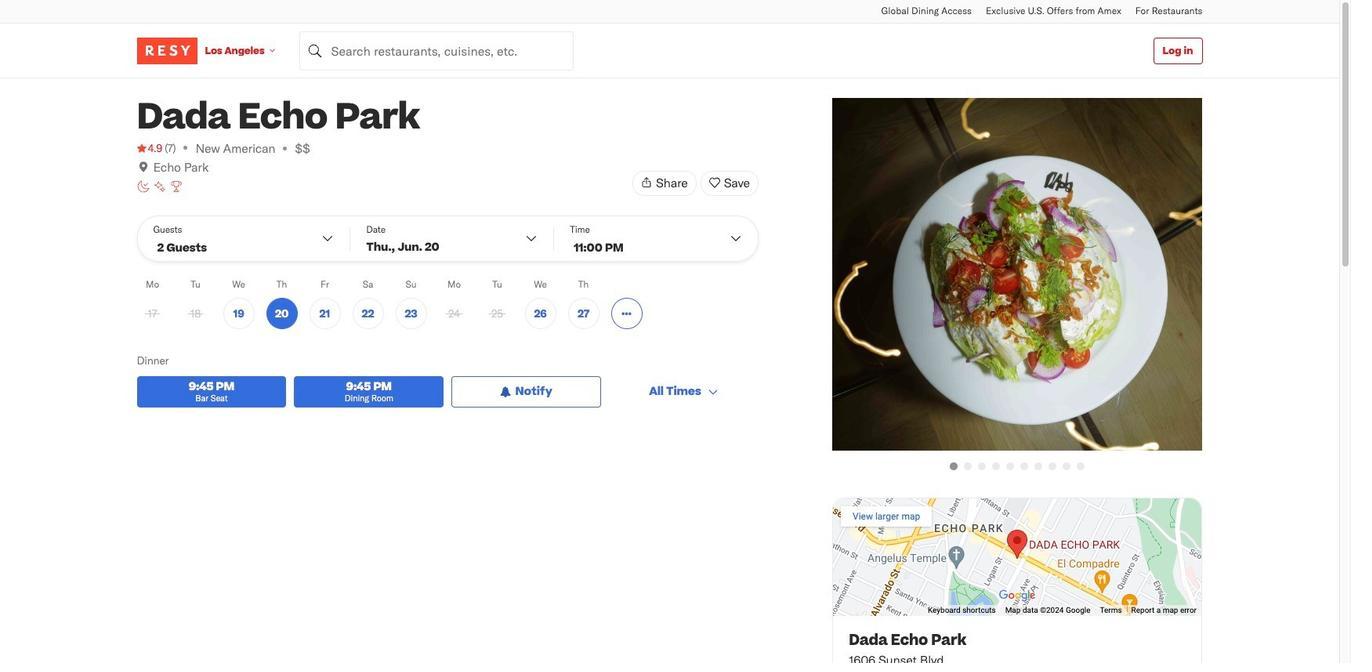 Task type: locate. For each thing, give the bounding box(es) containing it.
None field
[[299, 31, 574, 70]]

Search restaurants, cuisines, etc. text field
[[299, 31, 574, 70]]

4.9 out of 5 stars image
[[137, 140, 162, 156]]



